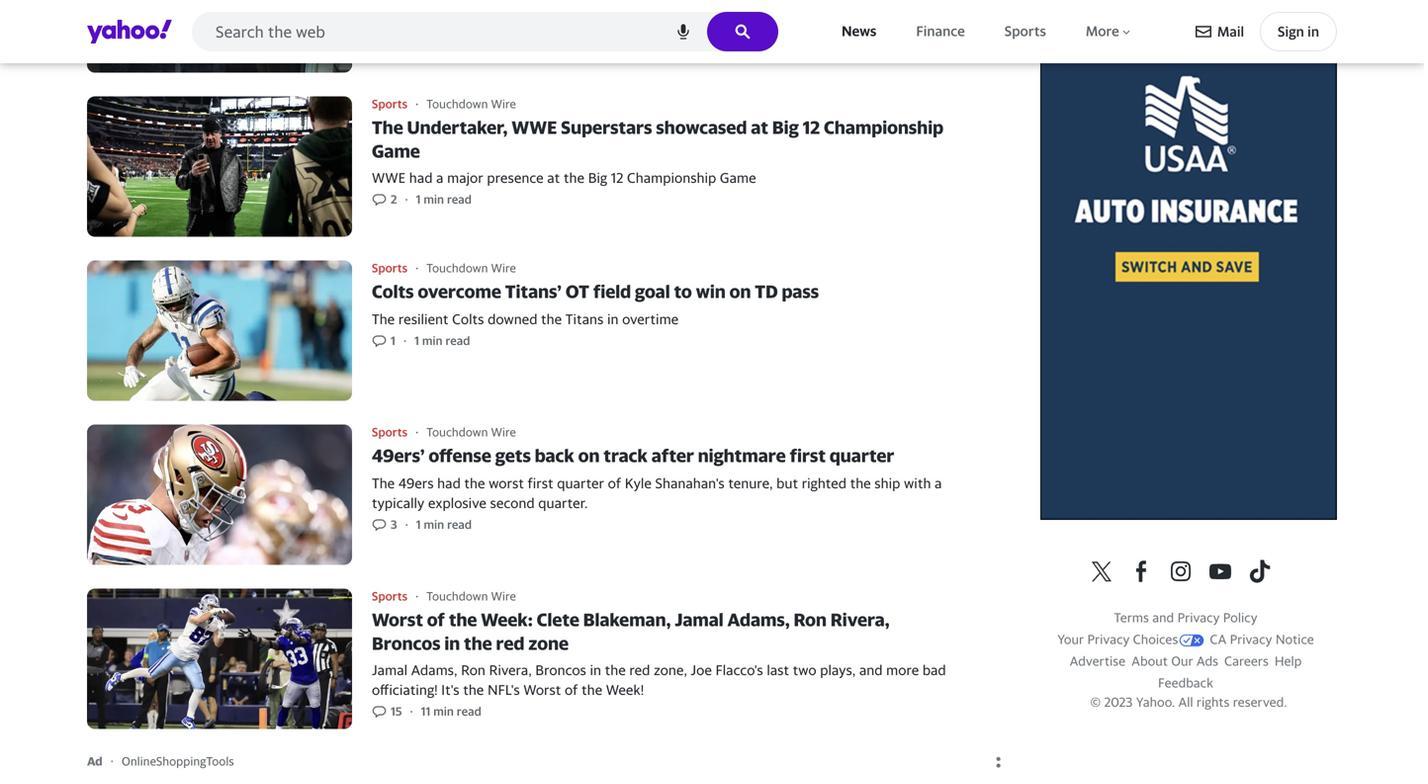 Task type: locate. For each thing, give the bounding box(es) containing it.
· right the ad
[[110, 754, 114, 769]]

0 horizontal spatial jamal
[[372, 662, 408, 679]]

colts up resilient
[[372, 281, 414, 302]]

the resilient colts downed the titans in overtime
[[372, 311, 679, 328]]

broncos
[[372, 633, 441, 655], [536, 662, 587, 679]]

terms
[[1115, 611, 1150, 626]]

sign
[[1278, 23, 1305, 40]]

0 horizontal spatial wwe
[[372, 170, 406, 186]]

0 horizontal spatial rivera,
[[489, 662, 532, 679]]

1 horizontal spatial and
[[1153, 611, 1175, 626]]

mail
[[1218, 23, 1245, 40]]

0 vertical spatial quarter
[[830, 445, 895, 467]]

2 sports · touchdown wire from the top
[[372, 261, 516, 275]]

wire for wwe
[[491, 97, 516, 111]]

1 vertical spatial and
[[860, 662, 883, 679]]

pass
[[782, 281, 819, 302]]

0 vertical spatial 12
[[803, 117, 820, 138]]

wire up undertaker,
[[491, 97, 516, 111]]

at right showcased
[[751, 117, 769, 138]]

finance
[[917, 23, 965, 39]]

sports for 49ers' offense gets back on track after nightmare first quarter
[[372, 426, 408, 439]]

1 horizontal spatial championship
[[824, 117, 944, 138]]

1 horizontal spatial of
[[565, 682, 578, 699]]

1 vertical spatial on
[[578, 445, 600, 467]]

more
[[1086, 23, 1120, 39]]

at for showcased
[[751, 117, 769, 138]]

sports · touchdown wire up overcome
[[372, 261, 516, 275]]

your privacy choices image
[[1180, 635, 1204, 648]]

at right presence
[[547, 170, 560, 186]]

sports up resilient
[[372, 261, 408, 275]]

0 horizontal spatial 12
[[611, 170, 624, 186]]

rivera, inside worst of the week: clete blakeman, jamal adams, ron rivera, broncos in the red zone
[[831, 610, 890, 631]]

1 horizontal spatial worst
[[524, 682, 561, 699]]

1 horizontal spatial first
[[790, 445, 826, 467]]

1 horizontal spatial colts
[[452, 311, 484, 328]]

red down week:
[[496, 633, 525, 655]]

1 vertical spatial at
[[547, 170, 560, 186]]

2 horizontal spatial privacy
[[1230, 632, 1273, 648]]

0 vertical spatial on
[[730, 281, 751, 302]]

1 horizontal spatial on
[[730, 281, 751, 302]]

terms link
[[1115, 611, 1150, 626]]

and up choices
[[1153, 611, 1175, 626]]

4 sports · touchdown wire from the top
[[372, 590, 516, 604]]

1 vertical spatial colts
[[452, 311, 484, 328]]

help link
[[1275, 654, 1302, 669]]

1 horizontal spatial ron
[[794, 610, 827, 631]]

the up 1 comment element
[[372, 311, 395, 328]]

1 horizontal spatial a
[[935, 476, 942, 492]]

sports · touchdown wire up undertaker,
[[372, 97, 516, 111]]

of left kyle
[[608, 476, 621, 492]]

0 horizontal spatial of
[[427, 610, 445, 631]]

touchdown up offense at the left of page
[[427, 426, 488, 439]]

notice
[[1276, 632, 1315, 648]]

0 horizontal spatial adams,
[[411, 662, 458, 679]]

min down resilient
[[422, 334, 443, 348]]

1 horizontal spatial 12
[[803, 117, 820, 138]]

0 vertical spatial had
[[409, 170, 433, 186]]

1 horizontal spatial broncos
[[536, 662, 587, 679]]

4 touchdown from the top
[[427, 590, 488, 604]]

read for undertaker,
[[447, 192, 472, 206]]

1 horizontal spatial big
[[773, 117, 799, 138]]

1 vertical spatial had
[[437, 476, 461, 492]]

0 horizontal spatial quarter
[[557, 476, 605, 492]]

wire up the gets
[[491, 426, 516, 439]]

0 vertical spatial first
[[790, 445, 826, 467]]

0 horizontal spatial game
[[372, 141, 420, 162]]

3 wire from the top
[[491, 426, 516, 439]]

your privacy choices
[[1058, 632, 1179, 648]]

the inside the 49ers had the worst first quarter of kyle shanahan's tenure, but righted the ship with a typically explosive second quarter.
[[372, 476, 395, 492]]

wwe had a major presence at the big 12 championship game
[[372, 170, 757, 186]]

first up quarter.
[[528, 476, 554, 492]]

1 sports · touchdown wire from the top
[[372, 97, 516, 111]]

of down zone
[[565, 682, 578, 699]]

had up the 2 · 1 min read
[[409, 170, 433, 186]]

0 horizontal spatial first
[[528, 476, 554, 492]]

1 horizontal spatial at
[[751, 117, 769, 138]]

quarter up quarter.
[[557, 476, 605, 492]]

· right 1 comment element
[[404, 334, 407, 348]]

privacy up careers link at bottom right
[[1230, 632, 1273, 648]]

the left undertaker,
[[372, 117, 403, 138]]

adams, up flacco's
[[728, 610, 790, 631]]

1 horizontal spatial privacy
[[1178, 611, 1220, 626]]

1 vertical spatial championship
[[627, 170, 717, 186]]

titans'
[[505, 281, 562, 302]]

week:
[[481, 610, 533, 631]]

ron inside jamal adams, ron rivera, broncos in the red zone, joe flacco's last two plays, and more bad officiating! it's the nfl's worst of the week!
[[461, 662, 486, 679]]

sign in link
[[1261, 12, 1338, 51]]

0 horizontal spatial and
[[860, 662, 883, 679]]

wire up titans'
[[491, 261, 516, 275]]

min
[[424, 192, 444, 206], [422, 334, 443, 348], [424, 518, 444, 532], [434, 705, 454, 719]]

the down week:
[[464, 633, 492, 655]]

sports for the undertaker, wwe superstars showcased at big 12 championship game
[[372, 97, 408, 111]]

1 touchdown from the top
[[427, 97, 488, 111]]

superstars
[[561, 117, 653, 138]]

1 vertical spatial first
[[528, 476, 554, 492]]

wwe
[[512, 117, 557, 138], [372, 170, 406, 186]]

view ad options image
[[986, 756, 1013, 771]]

had inside the 49ers had the worst first quarter of kyle shanahan's tenure, but righted the ship with a typically explosive second quarter.
[[437, 476, 461, 492]]

3
[[391, 518, 397, 532]]

min for undertaker,
[[424, 192, 444, 206]]

12
[[803, 117, 820, 138], [611, 170, 624, 186]]

it's
[[441, 682, 460, 699]]

0 horizontal spatial ron
[[461, 662, 486, 679]]

first up righted
[[790, 445, 826, 467]]

big down the superstars
[[588, 170, 608, 186]]

adams, inside jamal adams, ron rivera, broncos in the red zone, joe flacco's last two plays, and more bad officiating! it's the nfl's worst of the week!
[[411, 662, 458, 679]]

49ers' offense gets back on track after nightmare first quarter
[[372, 445, 895, 467]]

with
[[904, 476, 931, 492]]

and left more
[[860, 662, 883, 679]]

colts overcome titans' ot field goal to win on td pass
[[372, 281, 819, 302]]

worst up officiating!
[[372, 610, 423, 631]]

0 vertical spatial ron
[[794, 610, 827, 631]]

red inside worst of the week: clete blakeman, jamal adams, ron rivera, broncos in the red zone
[[496, 633, 525, 655]]

1 horizontal spatial wwe
[[512, 117, 557, 138]]

your
[[1058, 632, 1085, 648]]

sports down 3 comments element
[[372, 590, 408, 604]]

to
[[674, 281, 692, 302]]

yahoo.
[[1137, 695, 1176, 711]]

1 horizontal spatial jamal
[[675, 610, 724, 631]]

1 vertical spatial rivera,
[[489, 662, 532, 679]]

colts down overcome
[[452, 311, 484, 328]]

first
[[790, 445, 826, 467], [528, 476, 554, 492]]

touchdown for of
[[427, 590, 488, 604]]

1 vertical spatial ron
[[461, 662, 486, 679]]

overtime
[[622, 311, 679, 328]]

read down major
[[447, 192, 472, 206]]

search image
[[735, 24, 751, 40]]

major
[[447, 170, 484, 186]]

49ers'
[[372, 445, 425, 467]]

2 horizontal spatial of
[[608, 476, 621, 492]]

1 for 49ers'
[[416, 518, 421, 532]]

0 vertical spatial big
[[773, 117, 799, 138]]

sports up undertaker,
[[372, 97, 408, 111]]

1 the from the top
[[372, 117, 403, 138]]

in up the it's
[[445, 633, 460, 655]]

championship inside the undertaker, wwe superstars showcased at big 12 championship game
[[824, 117, 944, 138]]

red
[[496, 633, 525, 655], [630, 662, 650, 679]]

rivera, up plays,
[[831, 610, 890, 631]]

1 vertical spatial big
[[588, 170, 608, 186]]

1 horizontal spatial red
[[630, 662, 650, 679]]

2 wire from the top
[[491, 261, 516, 275]]

read for offense
[[447, 518, 472, 532]]

ca
[[1210, 632, 1227, 648]]

jamal up joe
[[675, 610, 724, 631]]

0 horizontal spatial had
[[409, 170, 433, 186]]

2 vertical spatial of
[[565, 682, 578, 699]]

game down showcased
[[720, 170, 757, 186]]

feedback
[[1159, 676, 1214, 691]]

1 vertical spatial broncos
[[536, 662, 587, 679]]

red up week!
[[630, 662, 650, 679]]

2 the from the top
[[372, 311, 395, 328]]

the undertaker, wwe superstars showcased at big 12 championship game
[[372, 117, 944, 162]]

touchdown up week:
[[427, 590, 488, 604]]

at inside the undertaker, wwe superstars showcased at big 12 championship game
[[751, 117, 769, 138]]

second
[[490, 495, 535, 512]]

footer
[[1041, 560, 1338, 711]]

1 vertical spatial game
[[720, 170, 757, 186]]

1 vertical spatial of
[[427, 610, 445, 631]]

sports up 49ers'
[[372, 426, 408, 439]]

jamal up officiating!
[[372, 662, 408, 679]]

first inside 49ers' offense gets back on track after nightmare first quarter link
[[790, 445, 826, 467]]

on right back
[[578, 445, 600, 467]]

touchdown
[[427, 97, 488, 111], [427, 261, 488, 275], [427, 426, 488, 439], [427, 590, 488, 604]]

0 vertical spatial rivera,
[[831, 610, 890, 631]]

of inside the 49ers had the worst first quarter of kyle shanahan's tenure, but righted the ship with a typically explosive second quarter.
[[608, 476, 621, 492]]

0 vertical spatial and
[[1153, 611, 1175, 626]]

3 touchdown from the top
[[427, 426, 488, 439]]

quarter up ship
[[830, 445, 895, 467]]

0 vertical spatial jamal
[[675, 610, 724, 631]]

adams, up the it's
[[411, 662, 458, 679]]

3 the from the top
[[372, 476, 395, 492]]

1 vertical spatial a
[[935, 476, 942, 492]]

· up overcome
[[416, 261, 419, 275]]

0 vertical spatial adams,
[[728, 610, 790, 631]]

0 vertical spatial worst
[[372, 610, 423, 631]]

ron
[[794, 610, 827, 631], [461, 662, 486, 679]]

0 horizontal spatial red
[[496, 633, 525, 655]]

in down the field
[[607, 311, 619, 328]]

td
[[755, 281, 778, 302]]

1 vertical spatial 12
[[611, 170, 624, 186]]

zone
[[529, 633, 569, 655]]

wwe up presence
[[512, 117, 557, 138]]

1 vertical spatial worst
[[524, 682, 561, 699]]

two
[[793, 662, 817, 679]]

min down explosive
[[424, 518, 444, 532]]

in right sign at right top
[[1308, 23, 1320, 40]]

0 vertical spatial the
[[372, 117, 403, 138]]

4 wire from the top
[[491, 590, 516, 604]]

0 vertical spatial broncos
[[372, 633, 441, 655]]

· right 3
[[405, 518, 408, 532]]

plays,
[[820, 662, 856, 679]]

had up explosive
[[437, 476, 461, 492]]

0 horizontal spatial on
[[578, 445, 600, 467]]

1 horizontal spatial had
[[437, 476, 461, 492]]

reserved.
[[1234, 695, 1288, 711]]

·
[[416, 97, 419, 111], [405, 192, 408, 206], [416, 261, 419, 275], [404, 334, 407, 348], [416, 426, 419, 439], [405, 518, 408, 532], [416, 590, 419, 604], [410, 705, 413, 719], [110, 754, 114, 769]]

in down worst of the week: clete blakeman, jamal adams, ron rivera, broncos in the red zone at the bottom of page
[[590, 662, 602, 679]]

on left td
[[730, 281, 751, 302]]

clete
[[537, 610, 580, 631]]

the up explosive
[[464, 476, 485, 492]]

read down explosive
[[447, 518, 472, 532]]

a right with
[[935, 476, 942, 492]]

worst of the week: clete blakeman, jamal adams, ron rivera, broncos in the red zone
[[372, 610, 890, 655]]

min right 11
[[434, 705, 454, 719]]

0 vertical spatial of
[[608, 476, 621, 492]]

a up the 2 · 1 min read
[[436, 170, 444, 186]]

None search field
[[192, 12, 779, 57]]

ot
[[566, 281, 590, 302]]

ron up 15 · 11 min read
[[461, 662, 486, 679]]

· right 2
[[405, 192, 408, 206]]

about
[[1132, 654, 1169, 669]]

0 horizontal spatial at
[[547, 170, 560, 186]]

· left 11
[[410, 705, 413, 719]]

0 vertical spatial at
[[751, 117, 769, 138]]

1 wire from the top
[[491, 97, 516, 111]]

the left week!
[[582, 682, 603, 699]]

1 vertical spatial red
[[630, 662, 650, 679]]

ca privacy notice advertise about our ads careers help feedback
[[1070, 632, 1315, 691]]

jamal
[[675, 610, 724, 631], [372, 662, 408, 679]]

the
[[564, 170, 585, 186], [541, 311, 562, 328], [464, 476, 485, 492], [850, 476, 871, 492], [449, 610, 477, 631], [464, 633, 492, 655], [605, 662, 626, 679], [463, 682, 484, 699], [582, 682, 603, 699]]

a
[[436, 170, 444, 186], [935, 476, 942, 492]]

had
[[409, 170, 433, 186], [437, 476, 461, 492]]

broncos inside worst of the week: clete blakeman, jamal adams, ron rivera, broncos in the red zone
[[372, 633, 441, 655]]

0 horizontal spatial privacy
[[1088, 632, 1130, 648]]

read down the it's
[[457, 705, 482, 719]]

colts overcome titans' ot field goal to win on td pass link
[[87, 261, 1009, 401]]

sports
[[1005, 23, 1047, 39], [372, 97, 408, 111], [372, 261, 408, 275], [372, 426, 408, 439], [372, 590, 408, 604]]

0 vertical spatial a
[[436, 170, 444, 186]]

1 vertical spatial the
[[372, 311, 395, 328]]

adams,
[[728, 610, 790, 631], [411, 662, 458, 679]]

touchdown up undertaker,
[[427, 97, 488, 111]]

broncos up officiating!
[[372, 633, 441, 655]]

privacy inside ca privacy notice advertise about our ads careers help feedback
[[1230, 632, 1273, 648]]

wire up week:
[[491, 590, 516, 604]]

the right the it's
[[463, 682, 484, 699]]

rivera,
[[831, 610, 890, 631], [489, 662, 532, 679]]

back
[[535, 445, 575, 467]]

of left week:
[[427, 610, 445, 631]]

ad
[[87, 755, 103, 769]]

1 horizontal spatial adams,
[[728, 610, 790, 631]]

2 touchdown from the top
[[427, 261, 488, 275]]

the inside the undertaker, wwe superstars showcased at big 12 championship game
[[372, 117, 403, 138]]

game inside the undertaker, wwe superstars showcased at big 12 championship game
[[372, 141, 420, 162]]

15
[[391, 705, 402, 719]]

0 vertical spatial red
[[496, 633, 525, 655]]

the
[[372, 117, 403, 138], [372, 311, 395, 328], [372, 476, 395, 492]]

0 vertical spatial championship
[[824, 117, 944, 138]]

1 horizontal spatial rivera,
[[831, 610, 890, 631]]

the for the 49ers had the worst first quarter of kyle shanahan's tenure, but righted the ship with a typically explosive second quarter.
[[372, 476, 395, 492]]

ron up two
[[794, 610, 827, 631]]

the up typically at the left of the page
[[372, 476, 395, 492]]

sports left more
[[1005, 23, 1047, 39]]

3 sports · touchdown wire from the top
[[372, 426, 516, 439]]

touchdown up overcome
[[427, 261, 488, 275]]

explosive
[[428, 495, 487, 512]]

read down resilient
[[446, 334, 470, 348]]

49ers' offense gets back on track after nightmare first quarter link
[[87, 425, 1009, 566]]

rivera, up nfl's
[[489, 662, 532, 679]]

1 vertical spatial quarter
[[557, 476, 605, 492]]

the down titans'
[[541, 311, 562, 328]]

privacy
[[1178, 611, 1220, 626], [1088, 632, 1130, 648], [1230, 632, 1273, 648]]

min right 2
[[424, 192, 444, 206]]

sports · touchdown wire up offense at the left of page
[[372, 426, 516, 439]]

worst
[[372, 610, 423, 631], [524, 682, 561, 699]]

0 horizontal spatial worst
[[372, 610, 423, 631]]

toolbar
[[1196, 12, 1338, 51]]

presence
[[487, 170, 544, 186]]

worst right nfl's
[[524, 682, 561, 699]]

broncos down zone
[[536, 662, 587, 679]]

1 vertical spatial adams,
[[411, 662, 458, 679]]

joe
[[691, 662, 712, 679]]

1 vertical spatial jamal
[[372, 662, 408, 679]]

and
[[1153, 611, 1175, 626], [860, 662, 883, 679]]

0 vertical spatial colts
[[372, 281, 414, 302]]

wire for titans'
[[491, 261, 516, 275]]

2 vertical spatial the
[[372, 476, 395, 492]]

0 vertical spatial game
[[372, 141, 420, 162]]

0 horizontal spatial broncos
[[372, 633, 441, 655]]

sports for colts overcome titans' ot field goal to win on td pass
[[372, 261, 408, 275]]

resilient
[[399, 311, 449, 328]]

wwe up 2
[[372, 170, 406, 186]]

game up 2
[[372, 141, 420, 162]]

titans
[[566, 311, 604, 328]]

flacco's
[[716, 662, 764, 679]]

0 vertical spatial wwe
[[512, 117, 557, 138]]

privacy up your privacy choices image
[[1178, 611, 1220, 626]]

big right showcased
[[773, 117, 799, 138]]

sports · touchdown wire up week:
[[372, 590, 516, 604]]

jamal inside jamal adams, ron rivera, broncos in the red zone, joe flacco's last two plays, and more bad officiating! it's the nfl's worst of the week!
[[372, 662, 408, 679]]

privacy up advertise
[[1088, 632, 1130, 648]]



Task type: describe. For each thing, give the bounding box(es) containing it.
0 horizontal spatial colts
[[372, 281, 414, 302]]

undertaker,
[[407, 117, 508, 138]]

red inside jamal adams, ron rivera, broncos in the red zone, joe flacco's last two plays, and more bad officiating! it's the nfl's worst of the week!
[[630, 662, 650, 679]]

3 · 1 min read
[[391, 518, 472, 532]]

win
[[696, 281, 726, 302]]

worst
[[489, 476, 524, 492]]

offense
[[429, 445, 492, 467]]

news
[[842, 23, 877, 39]]

wire for gets
[[491, 426, 516, 439]]

privacy for your privacy choices
[[1088, 632, 1130, 648]]

quarter inside the 49ers had the worst first quarter of kyle shanahan's tenure, but righted the ship with a typically explosive second quarter.
[[557, 476, 605, 492]]

min for of
[[434, 705, 454, 719]]

onlineshoppingtools
[[122, 755, 234, 769]]

last
[[767, 662, 790, 679]]

rights
[[1197, 695, 1230, 711]]

our
[[1172, 654, 1194, 669]]

advertise link
[[1070, 654, 1126, 669]]

kyle
[[625, 476, 652, 492]]

toolbar containing mail
[[1196, 12, 1338, 51]]

min for offense
[[424, 518, 444, 532]]

· up 49ers'
[[416, 426, 419, 439]]

0 horizontal spatial championship
[[627, 170, 717, 186]]

onlineshoppingtools link
[[122, 755, 234, 769]]

privacy for ca privacy notice advertise about our ads careers help feedback
[[1230, 632, 1273, 648]]

1 horizontal spatial quarter
[[830, 445, 895, 467]]

1 for colts
[[415, 334, 419, 348]]

the right presence
[[564, 170, 585, 186]]

wire for the
[[491, 590, 516, 604]]

the undertaker, wwe superstars showcased at big 12 championship game link
[[87, 97, 1009, 237]]

read for of
[[457, 705, 482, 719]]

your privacy choices link
[[1058, 632, 1204, 648]]

min for overcome
[[422, 334, 443, 348]]

footer containing terms
[[1041, 560, 1338, 711]]

policy
[[1224, 611, 1258, 626]]

worst inside jamal adams, ron rivera, broncos in the red zone, joe flacco's last two plays, and more bad officiating! it's the nfl's worst of the week!
[[524, 682, 561, 699]]

0 horizontal spatial a
[[436, 170, 444, 186]]

sports for worst of the week: clete blakeman, jamal adams, ron rivera, broncos in the red zone
[[372, 590, 408, 604]]

2023
[[1105, 695, 1133, 711]]

ads
[[1197, 654, 1219, 669]]

15 · 11 min read
[[391, 705, 482, 719]]

ca privacy notice link
[[1210, 632, 1315, 648]]

· up undertaker,
[[416, 97, 419, 111]]

ad · onlineshoppingtools
[[87, 754, 234, 769]]

shanahan's
[[655, 476, 725, 492]]

gets
[[495, 445, 531, 467]]

in inside worst of the week: clete blakeman, jamal adams, ron rivera, broncos in the red zone
[[445, 633, 460, 655]]

zone,
[[654, 662, 687, 679]]

the left week:
[[449, 610, 477, 631]]

nfl's
[[488, 682, 520, 699]]

a inside the 49ers had the worst first quarter of kyle shanahan's tenure, but righted the ship with a typically explosive second quarter.
[[935, 476, 942, 492]]

after
[[652, 445, 694, 467]]

2 · 1 min read
[[391, 192, 472, 206]]

but
[[777, 476, 799, 492]]

sports link
[[1001, 18, 1051, 44]]

1 vertical spatial wwe
[[372, 170, 406, 186]]

read for overcome
[[446, 334, 470, 348]]

goal
[[635, 281, 670, 302]]

broncos inside jamal adams, ron rivera, broncos in the red zone, joe flacco's last two plays, and more bad officiating! it's the nfl's worst of the week!
[[536, 662, 587, 679]]

careers link
[[1225, 654, 1269, 669]]

news link
[[838, 18, 881, 44]]

nightmare
[[698, 445, 786, 467]]

©
[[1091, 695, 1101, 711]]

rivera, inside jamal adams, ron rivera, broncos in the red zone, joe flacco's last two plays, and more bad officiating! it's the nfl's worst of the week!
[[489, 662, 532, 679]]

overcome
[[418, 281, 502, 302]]

downed
[[488, 311, 538, 328]]

the 49ers had the worst first quarter of kyle shanahan's tenure, but righted the ship with a typically explosive second quarter.
[[372, 476, 942, 512]]

advertise
[[1070, 654, 1126, 669]]

the for the resilient colts downed the titans in overtime
[[372, 311, 395, 328]]

touchdown for undertaker,
[[427, 97, 488, 111]]

and inside jamal adams, ron rivera, broncos in the red zone, joe flacco's last two plays, and more bad officiating! it's the nfl's worst of the week!
[[860, 662, 883, 679]]

11
[[421, 705, 431, 719]]

typically
[[372, 495, 425, 512]]

all
[[1179, 695, 1194, 711]]

officiating!
[[372, 682, 438, 699]]

blakeman,
[[583, 610, 671, 631]]

field
[[593, 281, 631, 302]]

bad
[[923, 662, 947, 679]]

worst of the week: clete blakeman, jamal adams, ron rivera, broncos in the red zone link
[[87, 589, 1009, 730]]

1 horizontal spatial game
[[720, 170, 757, 186]]

0 horizontal spatial big
[[588, 170, 608, 186]]

feedback link
[[1159, 676, 1214, 691]]

terms and privacy policy
[[1115, 611, 1258, 626]]

worst inside worst of the week: clete blakeman, jamal adams, ron rivera, broncos in the red zone
[[372, 610, 423, 631]]

more
[[887, 662, 919, 679]]

quarter.
[[538, 495, 588, 512]]

touchdown for overcome
[[427, 261, 488, 275]]

the for the undertaker, wwe superstars showcased at big 12 championship game
[[372, 117, 403, 138]]

choices
[[1134, 632, 1179, 648]]

about our ads link
[[1132, 654, 1219, 669]]

privacy policy link
[[1178, 611, 1258, 626]]

advertisement region
[[1041, 0, 1338, 521]]

jamal inside worst of the week: clete blakeman, jamal adams, ron rivera, broncos in the red zone
[[675, 610, 724, 631]]

touchdown for offense
[[427, 426, 488, 439]]

49ers
[[399, 476, 434, 492]]

12 inside the undertaker, wwe superstars showcased at big 12 championship game
[[803, 117, 820, 138]]

at for presence
[[547, 170, 560, 186]]

1 · 1 min read
[[391, 334, 470, 348]]

sports · touchdown wire for undertaker,
[[372, 97, 516, 111]]

of inside jamal adams, ron rivera, broncos in the red zone, joe flacco's last two plays, and more bad officiating! it's the nfl's worst of the week!
[[565, 682, 578, 699]]

ron inside worst of the week: clete blakeman, jamal adams, ron rivera, broncos in the red zone
[[794, 610, 827, 631]]

sign in
[[1278, 23, 1320, 40]]

the left ship
[[850, 476, 871, 492]]

wwe inside the undertaker, wwe superstars showcased at big 12 championship game
[[512, 117, 557, 138]]

big inside the undertaker, wwe superstars showcased at big 12 championship game
[[773, 117, 799, 138]]

2 comments element
[[391, 192, 397, 207]]

· down 3 · 1 min read
[[416, 590, 419, 604]]

righted
[[802, 476, 847, 492]]

the up week!
[[605, 662, 626, 679]]

© 2023 yahoo. all rights reserved.
[[1091, 695, 1288, 711]]

in inside jamal adams, ron rivera, broncos in the red zone, joe flacco's last two plays, and more bad officiating! it's the nfl's worst of the week!
[[590, 662, 602, 679]]

Search query text field
[[192, 12, 779, 51]]

tenure,
[[729, 476, 773, 492]]

first inside the 49ers had the worst first quarter of kyle shanahan's tenure, but righted the ship with a typically explosive second quarter.
[[528, 476, 554, 492]]

2
[[391, 192, 397, 206]]

3 comments element
[[391, 518, 397, 533]]

careers
[[1225, 654, 1269, 669]]

sports · touchdown wire for overcome
[[372, 261, 516, 275]]

adams, inside worst of the week: clete blakeman, jamal adams, ron rivera, broncos in the red zone
[[728, 610, 790, 631]]

1 comment element
[[391, 334, 396, 349]]

sports · touchdown wire for of
[[372, 590, 516, 604]]

help
[[1275, 654, 1302, 669]]

of inside worst of the week: clete blakeman, jamal adams, ron rivera, broncos in the red zone
[[427, 610, 445, 631]]

1 for the
[[416, 192, 421, 206]]

ad link
[[87, 755, 110, 769]]

sports · touchdown wire for offense
[[372, 426, 516, 439]]

15 comments element
[[391, 705, 402, 720]]

track
[[604, 445, 648, 467]]



Task type: vqa. For each thing, say whether or not it's contained in the screenshot.


